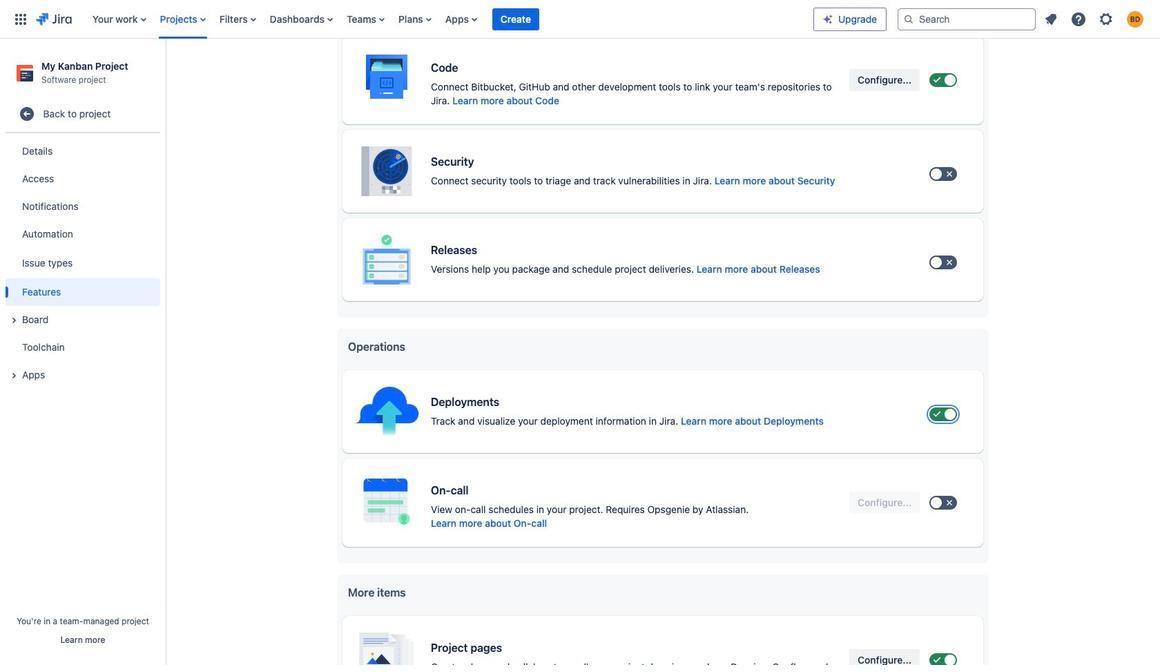 Task type: vqa. For each thing, say whether or not it's contained in the screenshot.
Appswitcher Icon
yes



Task type: locate. For each thing, give the bounding box(es) containing it.
list item
[[493, 0, 540, 38]]

group
[[6, 133, 160, 393]]

expand image
[[6, 368, 22, 384]]

None search field
[[898, 8, 1036, 30]]

settings image
[[1099, 11, 1115, 27]]

1 horizontal spatial list
[[1039, 7, 1153, 31]]

search image
[[904, 13, 915, 25]]

primary element
[[8, 0, 814, 38]]

jira image
[[36, 11, 72, 27], [36, 11, 72, 27]]

sidebar navigation image
[[151, 55, 181, 83]]

banner
[[0, 0, 1161, 39]]

your profile and settings image
[[1128, 11, 1144, 27]]

group inside sidebar element
[[6, 133, 160, 393]]

list
[[86, 0, 814, 38], [1039, 7, 1153, 31]]



Task type: describe. For each thing, give the bounding box(es) containing it.
expand image
[[6, 312, 22, 329]]

sidebar element
[[0, 39, 166, 665]]

Search field
[[898, 8, 1036, 30]]

appswitcher icon image
[[12, 11, 29, 27]]

0 horizontal spatial list
[[86, 0, 814, 38]]

notifications image
[[1043, 11, 1060, 27]]

help image
[[1071, 11, 1088, 27]]



